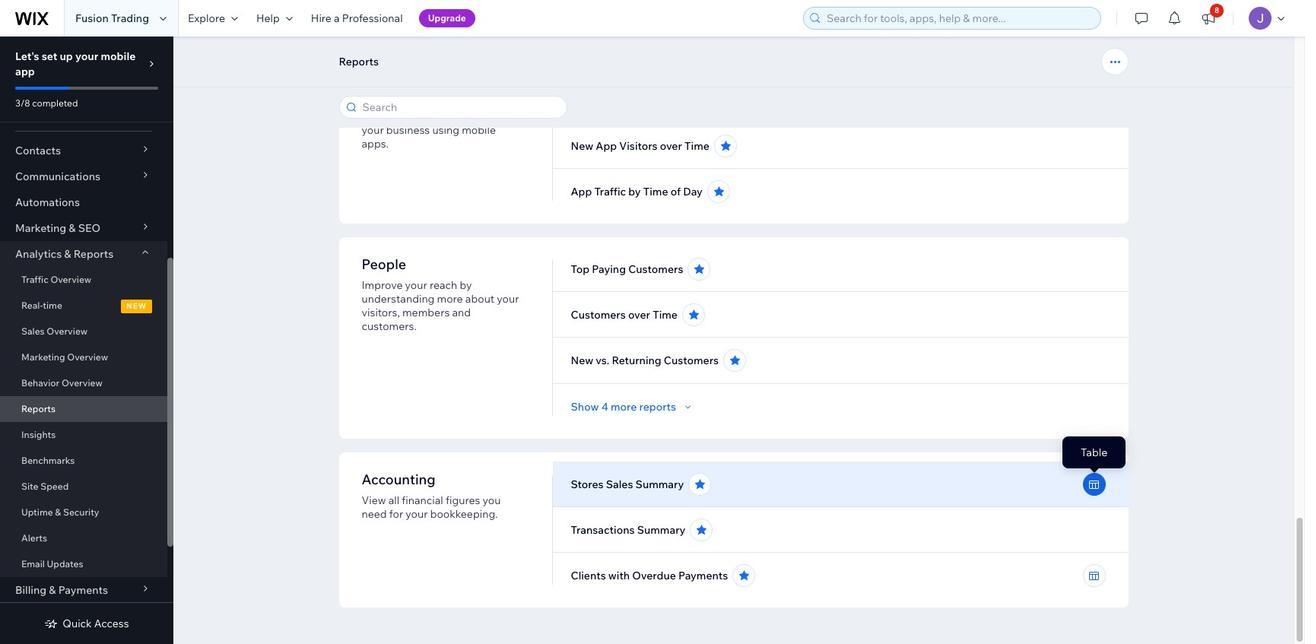 Task type: locate. For each thing, give the bounding box(es) containing it.
insights link
[[0, 422, 167, 448]]

customers
[[629, 263, 684, 276], [571, 308, 626, 322], [664, 354, 719, 368]]

accounting
[[362, 471, 436, 489]]

1 horizontal spatial sales
[[606, 478, 633, 492]]

reports
[[640, 400, 677, 414]]

more left about on the top left of the page
[[437, 292, 463, 306]]

1 vertical spatial mobile
[[462, 123, 496, 137]]

1 horizontal spatial mobile
[[462, 123, 496, 137]]

real-
[[21, 300, 43, 311]]

0 horizontal spatial more
[[437, 292, 463, 306]]

traffic
[[595, 94, 626, 107], [595, 185, 626, 199], [21, 274, 48, 285]]

marketing up the behavior
[[21, 352, 65, 363]]

overdue
[[633, 569, 676, 583]]

mobile down search field
[[462, 123, 496, 137]]

reports for reports 'button'
[[339, 55, 379, 68]]

time left of
[[644, 185, 669, 199]]

reports for reports link
[[21, 403, 56, 415]]

app traffic over time
[[571, 94, 678, 107]]

& left seo
[[69, 221, 76, 235]]

1 vertical spatial payments
[[58, 584, 108, 597]]

with
[[493, 110, 514, 123], [609, 569, 630, 583]]

site speed link
[[0, 474, 167, 500]]

summary up the overdue
[[637, 524, 686, 537]]

time up day
[[685, 139, 710, 153]]

1 vertical spatial customers
[[571, 308, 626, 322]]

app up people
[[426, 87, 454, 104]]

customers right returning
[[664, 354, 719, 368]]

analytics & reports button
[[0, 241, 167, 267]]

marketing & seo button
[[0, 215, 167, 241]]

your inside accounting view all financial figures you need for your bookkeeping.
[[406, 508, 428, 521]]

sales overview
[[21, 326, 88, 337]]

new
[[126, 301, 147, 311]]

with right clients
[[609, 569, 630, 583]]

app
[[15, 65, 35, 78]]

1 new from the top
[[571, 139, 594, 153]]

2 new from the top
[[571, 354, 594, 368]]

members app learn how people engage with your business using mobile apps.
[[362, 87, 514, 151]]

1 vertical spatial over
[[660, 139, 683, 153]]

mobile inside the let's set up your mobile app
[[101, 49, 136, 63]]

sales overview link
[[0, 319, 167, 345]]

0 horizontal spatial by
[[460, 279, 472, 292]]

1 vertical spatial marketing
[[21, 352, 65, 363]]

new
[[571, 139, 594, 153], [571, 354, 594, 368]]

marketing for marketing overview
[[21, 352, 65, 363]]

0 horizontal spatial payments
[[58, 584, 108, 597]]

overview inside marketing overview link
[[67, 352, 108, 363]]

& down marketing & seo
[[64, 247, 71, 261]]

payments down email updates link
[[58, 584, 108, 597]]

& inside "popup button"
[[69, 221, 76, 235]]

mobile inside members app learn how people engage with your business using mobile apps.
[[462, 123, 496, 137]]

clients
[[571, 569, 606, 583]]

traffic for by
[[595, 185, 626, 199]]

1 vertical spatial traffic
[[595, 185, 626, 199]]

people
[[362, 256, 407, 273]]

app
[[426, 87, 454, 104], [571, 94, 592, 107], [596, 139, 617, 153], [571, 185, 592, 199]]

0 horizontal spatial mobile
[[101, 49, 136, 63]]

0 vertical spatial with
[[493, 110, 514, 123]]

1 vertical spatial with
[[609, 569, 630, 583]]

overview up marketing overview
[[47, 326, 88, 337]]

over up returning
[[629, 308, 651, 322]]

seo
[[78, 221, 101, 235]]

mobile
[[101, 49, 136, 63], [462, 123, 496, 137]]

payments
[[679, 569, 728, 583], [58, 584, 108, 597]]

engage
[[453, 110, 490, 123]]

mobile down the fusion trading
[[101, 49, 136, 63]]

your right up
[[75, 49, 98, 63]]

set
[[42, 49, 57, 63]]

2 vertical spatial traffic
[[21, 274, 48, 285]]

overview down marketing overview link
[[62, 377, 103, 389]]

overview down analytics & reports
[[51, 274, 91, 285]]

automations link
[[0, 189, 167, 215]]

0 horizontal spatial reports
[[21, 403, 56, 415]]

improve
[[362, 279, 403, 292]]

reports inside 'button'
[[339, 55, 379, 68]]

0 vertical spatial payments
[[679, 569, 728, 583]]

0 vertical spatial traffic
[[595, 94, 626, 107]]

traffic down the visitors
[[595, 185, 626, 199]]

overview for traffic overview
[[51, 274, 91, 285]]

table
[[1081, 446, 1108, 460]]

new left vs.
[[571, 354, 594, 368]]

0 vertical spatial marketing
[[15, 221, 66, 235]]

over up the new app visitors over time
[[629, 94, 651, 107]]

site
[[21, 481, 38, 492]]

email updates
[[21, 559, 83, 570]]

marketing up the analytics
[[15, 221, 66, 235]]

uptime & security link
[[0, 500, 167, 526]]

hire a professional
[[311, 11, 403, 25]]

sales down real-
[[21, 326, 45, 337]]

1 vertical spatial new
[[571, 354, 594, 368]]

by left of
[[629, 185, 641, 199]]

& right uptime
[[55, 507, 61, 518]]

payments right the overdue
[[679, 569, 728, 583]]

let's
[[15, 49, 39, 63]]

traffic inside sidebar element
[[21, 274, 48, 285]]

over right the visitors
[[660, 139, 683, 153]]

reports up insights
[[21, 403, 56, 415]]

stores
[[571, 478, 604, 492]]

reports down hire a professional
[[339, 55, 379, 68]]

1 vertical spatial by
[[460, 279, 472, 292]]

0 horizontal spatial with
[[493, 110, 514, 123]]

billing
[[15, 584, 47, 597]]

app inside members app learn how people engage with your business using mobile apps.
[[426, 87, 454, 104]]

your
[[75, 49, 98, 63], [362, 123, 384, 137], [405, 279, 428, 292], [497, 292, 519, 306], [406, 508, 428, 521]]

security
[[63, 507, 99, 518]]

0 vertical spatial mobile
[[101, 49, 136, 63]]

2 vertical spatial reports
[[21, 403, 56, 415]]

reports down seo
[[74, 247, 114, 261]]

1 horizontal spatial more
[[611, 400, 637, 414]]

1 vertical spatial more
[[611, 400, 637, 414]]

contacts
[[15, 144, 61, 158]]

traffic down the analytics
[[21, 274, 48, 285]]

over
[[629, 94, 651, 107], [660, 139, 683, 153], [629, 308, 651, 322]]

marketing inside "popup button"
[[15, 221, 66, 235]]

sidebar element
[[0, 37, 174, 645]]

top paying customers
[[571, 263, 684, 276]]

people improve your reach by understanding more about your visitors, members and customers.
[[362, 256, 519, 333]]

0 vertical spatial more
[[437, 292, 463, 306]]

1 horizontal spatial with
[[609, 569, 630, 583]]

financial
[[402, 494, 444, 508]]

you
[[483, 494, 501, 508]]

summary up transactions summary
[[636, 478, 684, 492]]

reports link
[[0, 396, 167, 422]]

new left the visitors
[[571, 139, 594, 153]]

returning
[[612, 354, 662, 368]]

sales right 'stores'
[[606, 478, 633, 492]]

0 vertical spatial sales
[[21, 326, 45, 337]]

with right engage
[[493, 110, 514, 123]]

your left how
[[362, 123, 384, 137]]

stores sales summary
[[571, 478, 684, 492]]

by right reach
[[460, 279, 472, 292]]

your right for
[[406, 508, 428, 521]]

about
[[466, 292, 495, 306]]

1 horizontal spatial reports
[[74, 247, 114, 261]]

new vs. returning customers
[[571, 354, 719, 368]]

show
[[571, 400, 599, 414]]

app down the new app visitors over time
[[571, 185, 592, 199]]

overview inside behavior overview link
[[62, 377, 103, 389]]

0 vertical spatial by
[[629, 185, 641, 199]]

traffic up the visitors
[[595, 94, 626, 107]]

& for analytics
[[64, 247, 71, 261]]

overview inside sales overview link
[[47, 326, 88, 337]]

customers right paying
[[629, 263, 684, 276]]

& right billing
[[49, 584, 56, 597]]

visitors
[[620, 139, 658, 153]]

sales
[[21, 326, 45, 337], [606, 478, 633, 492]]

customers up vs.
[[571, 308, 626, 322]]

communications button
[[0, 164, 167, 189]]

professional
[[342, 11, 403, 25]]

communications
[[15, 170, 100, 183]]

day
[[684, 185, 703, 199]]

0 vertical spatial summary
[[636, 478, 684, 492]]

more right 4
[[611, 400, 637, 414]]

overview down sales overview link
[[67, 352, 108, 363]]

insights
[[21, 429, 56, 441]]

of
[[671, 185, 681, 199]]

more
[[437, 292, 463, 306], [611, 400, 637, 414]]

overview inside traffic overview link
[[51, 274, 91, 285]]

marketing
[[15, 221, 66, 235], [21, 352, 65, 363]]

1 vertical spatial sales
[[606, 478, 633, 492]]

0 vertical spatial new
[[571, 139, 594, 153]]

0 vertical spatial reports
[[339, 55, 379, 68]]

2 horizontal spatial reports
[[339, 55, 379, 68]]

transactions summary
[[571, 524, 686, 537]]

visitors,
[[362, 306, 400, 320]]

time
[[653, 94, 678, 107], [685, 139, 710, 153], [644, 185, 669, 199], [653, 308, 678, 322]]

completed
[[32, 97, 78, 109]]

uptime
[[21, 507, 53, 518]]

1 vertical spatial reports
[[74, 247, 114, 261]]

0 horizontal spatial sales
[[21, 326, 45, 337]]

your left reach
[[405, 279, 428, 292]]



Task type: describe. For each thing, give the bounding box(es) containing it.
reach
[[430, 279, 458, 292]]

by inside people improve your reach by understanding more about your visitors, members and customers.
[[460, 279, 472, 292]]

more inside people improve your reach by understanding more about your visitors, members and customers.
[[437, 292, 463, 306]]

access
[[94, 617, 129, 631]]

behavior overview link
[[0, 371, 167, 396]]

email updates link
[[0, 552, 167, 578]]

analytics
[[15, 247, 62, 261]]

customers over time
[[571, 308, 678, 322]]

upgrade
[[428, 12, 466, 24]]

your right about on the top left of the page
[[497, 292, 519, 306]]

help button
[[247, 0, 302, 37]]

behavior
[[21, 377, 60, 389]]

3/8 completed
[[15, 97, 78, 109]]

overview for sales overview
[[47, 326, 88, 337]]

8 button
[[1192, 0, 1226, 37]]

how
[[392, 110, 413, 123]]

email
[[21, 559, 45, 570]]

new app visitors over time
[[571, 139, 710, 153]]

quick
[[63, 617, 92, 631]]

site speed
[[21, 481, 69, 492]]

apps.
[[362, 137, 389, 151]]

app left the visitors
[[596, 139, 617, 153]]

bookkeeping.
[[430, 508, 498, 521]]

analytics & reports
[[15, 247, 114, 261]]

hire a professional link
[[302, 0, 412, 37]]

traffic for over
[[595, 94, 626, 107]]

and
[[452, 306, 471, 320]]

marketing overview
[[21, 352, 108, 363]]

reports button
[[331, 50, 387, 73]]

business
[[386, 123, 430, 137]]

behavior overview
[[21, 377, 103, 389]]

vs.
[[596, 354, 610, 368]]

automations
[[15, 196, 80, 209]]

understanding
[[362, 292, 435, 306]]

app traffic by time of day
[[571, 185, 703, 199]]

billing & payments
[[15, 584, 108, 597]]

figures
[[446, 494, 480, 508]]

real-time
[[21, 300, 62, 311]]

customers.
[[362, 320, 417, 333]]

explore
[[188, 11, 225, 25]]

2 vertical spatial customers
[[664, 354, 719, 368]]

sales inside sales overview link
[[21, 326, 45, 337]]

marketing & seo
[[15, 221, 101, 235]]

benchmarks link
[[0, 448, 167, 474]]

& for billing
[[49, 584, 56, 597]]

need
[[362, 508, 387, 521]]

let's set up your mobile app
[[15, 49, 136, 78]]

clients with overdue payments
[[571, 569, 728, 583]]

contacts button
[[0, 138, 167, 164]]

up
[[60, 49, 73, 63]]

reports inside popup button
[[74, 247, 114, 261]]

0 vertical spatial over
[[629, 94, 651, 107]]

members
[[362, 87, 423, 104]]

overview for behavior overview
[[62, 377, 103, 389]]

billing & payments button
[[0, 578, 167, 603]]

traffic overview link
[[0, 267, 167, 293]]

alerts
[[21, 533, 47, 544]]

top
[[571, 263, 590, 276]]

new for new app visitors over time
[[571, 139, 594, 153]]

members
[[403, 306, 450, 320]]

your inside the let's set up your mobile app
[[75, 49, 98, 63]]

transactions
[[571, 524, 635, 537]]

Search field
[[358, 97, 562, 118]]

learn
[[362, 110, 390, 123]]

time
[[43, 300, 62, 311]]

1 vertical spatial summary
[[637, 524, 686, 537]]

quick access
[[63, 617, 129, 631]]

your inside members app learn how people engage with your business using mobile apps.
[[362, 123, 384, 137]]

2 vertical spatial over
[[629, 308, 651, 322]]

overview for marketing overview
[[67, 352, 108, 363]]

all
[[389, 494, 400, 508]]

Search for tools, apps, help & more... field
[[823, 8, 1097, 29]]

app up the new app visitors over time
[[571, 94, 592, 107]]

quick access button
[[44, 617, 129, 631]]

help
[[256, 11, 280, 25]]

alerts link
[[0, 526, 167, 552]]

view
[[362, 494, 386, 508]]

with inside members app learn how people engage with your business using mobile apps.
[[493, 110, 514, 123]]

1 horizontal spatial by
[[629, 185, 641, 199]]

traffic overview
[[21, 274, 91, 285]]

& for uptime
[[55, 507, 61, 518]]

updates
[[47, 559, 83, 570]]

fusion
[[75, 11, 109, 25]]

time up the new vs. returning customers
[[653, 308, 678, 322]]

benchmarks
[[21, 455, 75, 466]]

upgrade button
[[419, 9, 476, 27]]

payments inside popup button
[[58, 584, 108, 597]]

3/8
[[15, 97, 30, 109]]

a
[[334, 11, 340, 25]]

0 vertical spatial customers
[[629, 263, 684, 276]]

new for new vs. returning customers
[[571, 354, 594, 368]]

using
[[433, 123, 460, 137]]

time up the new app visitors over time
[[653, 94, 678, 107]]

people
[[416, 110, 450, 123]]

hire
[[311, 11, 332, 25]]

for
[[389, 508, 403, 521]]

& for marketing
[[69, 221, 76, 235]]

marketing for marketing & seo
[[15, 221, 66, 235]]

1 horizontal spatial payments
[[679, 569, 728, 583]]

trading
[[111, 11, 149, 25]]

fusion trading
[[75, 11, 149, 25]]

8
[[1215, 5, 1220, 15]]

show 4 more reports
[[571, 400, 677, 414]]



Task type: vqa. For each thing, say whether or not it's contained in the screenshot.
TRADING
yes



